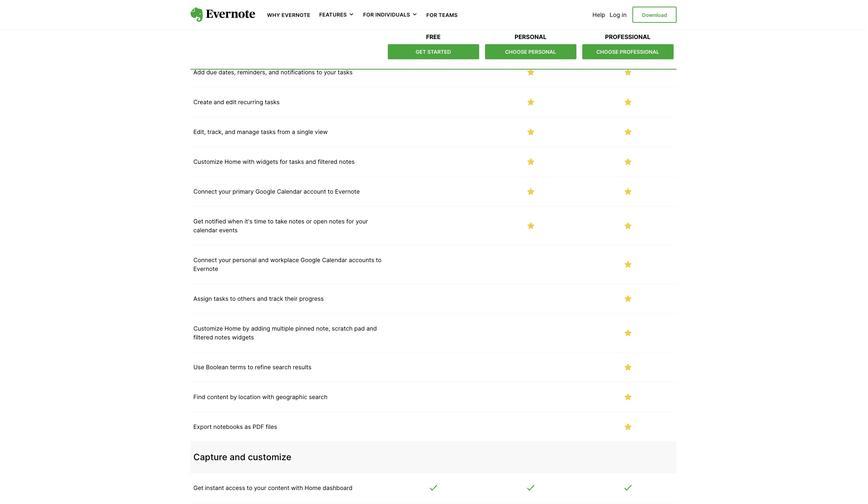 Task type: locate. For each thing, give the bounding box(es) containing it.
download link
[[633, 7, 677, 23]]

1 vertical spatial customize
[[194, 325, 223, 333]]

for inside "link"
[[427, 12, 438, 18]]

google
[[256, 188, 276, 196], [301, 257, 321, 264]]

google right workplace
[[301, 257, 321, 264]]

1 vertical spatial google
[[301, 257, 321, 264]]

to left others
[[230, 295, 236, 303]]

0 horizontal spatial calendar
[[277, 188, 302, 196]]

0 horizontal spatial widgets
[[232, 334, 254, 342]]

0 vertical spatial by
[[243, 325, 250, 333]]

choose professional
[[597, 49, 660, 55]]

connect up notified
[[194, 188, 217, 196]]

location
[[239, 394, 261, 401]]

filtered
[[318, 158, 338, 166], [194, 334, 213, 342]]

and right new at the top left of the page
[[215, 6, 231, 17]]

search right geographic
[[309, 394, 328, 401]]

0 horizontal spatial choose
[[506, 49, 528, 55]]

1 vertical spatial filtered
[[194, 334, 213, 342]]

1 horizontal spatial google
[[301, 257, 321, 264]]

by left the location at the left bottom
[[230, 394, 237, 401]]

customize home with widgets for tasks and filtered notes
[[194, 158, 355, 166]]

1 horizontal spatial calendar
[[322, 257, 347, 264]]

evernote right why
[[282, 12, 311, 18]]

1 horizontal spatial widgets
[[256, 158, 278, 166]]

0 vertical spatial evernote
[[282, 12, 311, 18]]

search right the refine
[[273, 364, 292, 371]]

1 vertical spatial by
[[230, 394, 237, 401]]

customize for customize home by adding multiple pinned note, scratch pad and filtered notes widgets
[[194, 325, 223, 333]]

manage
[[237, 128, 259, 136]]

0 vertical spatial search
[[273, 364, 292, 371]]

search
[[273, 364, 292, 371], [309, 394, 328, 401]]

choose inside choose professional link
[[597, 49, 619, 55]]

0 vertical spatial for
[[280, 158, 288, 166]]

help
[[593, 11, 606, 18]]

connect for connect your personal and workplace google calendar accounts to evernote
[[194, 257, 217, 264]]

get left started at the top of page
[[416, 49, 427, 55]]

1 horizontal spatial for
[[347, 218, 354, 225]]

when
[[228, 218, 243, 225]]

google right primary
[[256, 188, 276, 196]]

0 horizontal spatial for
[[280, 158, 288, 166]]

1 vertical spatial home
[[225, 325, 241, 333]]

edit, track, and manage tasks from a single view
[[194, 128, 328, 136]]

for right open at the top left of page
[[347, 218, 354, 225]]

1 vertical spatial calendar
[[322, 257, 347, 264]]

2 connect from the top
[[194, 257, 217, 264]]

home left adding
[[225, 325, 241, 333]]

2 customize from the top
[[194, 325, 223, 333]]

1 horizontal spatial search
[[309, 394, 328, 401]]

0 vertical spatial home
[[225, 158, 241, 166]]

home up primary
[[225, 158, 241, 166]]

content down customize
[[268, 485, 290, 492]]

connect
[[194, 188, 217, 196], [194, 257, 217, 264]]

content right the find
[[207, 394, 229, 401]]

as
[[245, 424, 251, 431]]

individuals
[[376, 12, 411, 18]]

time
[[254, 218, 267, 225]]

1 vertical spatial get
[[194, 218, 204, 225]]

due
[[207, 69, 217, 76]]

home left dashboard
[[305, 485, 321, 492]]

it's
[[245, 218, 253, 225]]

your inside connect your personal and workplace google calendar accounts to evernote
[[219, 257, 231, 264]]

1 vertical spatial evernote
[[335, 188, 360, 196]]

2 choose from the left
[[597, 49, 619, 55]]

1 choose from the left
[[506, 49, 528, 55]]

filtered up the "use"
[[194, 334, 213, 342]]

customize
[[194, 158, 223, 166], [194, 325, 223, 333]]

tasks
[[338, 69, 353, 76], [265, 99, 280, 106], [261, 128, 276, 136], [289, 158, 304, 166], [214, 295, 229, 303]]

evernote up assign
[[194, 266, 218, 273]]

boolean
[[206, 364, 229, 371]]

professional
[[606, 33, 651, 41], [621, 49, 660, 55]]

customize home by adding multiple pinned note, scratch pad and filtered notes widgets
[[194, 325, 377, 342]]

widgets
[[256, 158, 278, 166], [232, 334, 254, 342]]

edit,
[[194, 128, 206, 136]]

new
[[194, 6, 213, 17]]

2 vertical spatial home
[[305, 485, 321, 492]]

0 vertical spatial google
[[256, 188, 276, 196]]

get for get started
[[416, 49, 427, 55]]

and right reminders,
[[269, 69, 279, 76]]

features button
[[320, 11, 355, 18]]

widgets down edit, track, and manage tasks from a single view
[[256, 158, 278, 166]]

widgets down adding
[[232, 334, 254, 342]]

1 horizontal spatial choose
[[597, 49, 619, 55]]

connect inside connect your personal and workplace google calendar accounts to evernote
[[194, 257, 217, 264]]

1 horizontal spatial by
[[243, 325, 250, 333]]

get inside "get notified when it's time to take notes or open notes for your calendar events"
[[194, 218, 204, 225]]

evernote right account
[[335, 188, 360, 196]]

events
[[219, 227, 238, 234]]

1 vertical spatial professional
[[621, 49, 660, 55]]

1 customize from the top
[[194, 158, 223, 166]]

use
[[194, 364, 204, 371]]

0 vertical spatial connect
[[194, 188, 217, 196]]

1 horizontal spatial with
[[262, 394, 274, 401]]

get left 'instant'
[[194, 485, 204, 492]]

to left the refine
[[248, 364, 254, 371]]

2 vertical spatial get
[[194, 485, 204, 492]]

calendar
[[277, 188, 302, 196], [322, 257, 347, 264]]

home inside customize home by adding multiple pinned note, scratch pad and filtered notes widgets
[[225, 325, 241, 333]]

choose
[[506, 49, 528, 55], [597, 49, 619, 55]]

1 vertical spatial with
[[262, 394, 274, 401]]

capture and customize
[[194, 453, 292, 463]]

results
[[293, 364, 312, 371]]

for left teams
[[427, 12, 438, 18]]

calendar left "accounts" on the left
[[322, 257, 347, 264]]

to right account
[[328, 188, 334, 196]]

0 horizontal spatial by
[[230, 394, 237, 401]]

1 horizontal spatial evernote
[[282, 12, 311, 18]]

customize for customize home with widgets for tasks and filtered notes
[[194, 158, 223, 166]]

workplace
[[271, 257, 299, 264]]

connect your personal and workplace google calendar accounts to evernote
[[194, 257, 382, 273]]

choose personal link
[[486, 44, 577, 59]]

home for with
[[225, 158, 241, 166]]

notebooks
[[214, 424, 243, 431]]

2 vertical spatial evernote
[[194, 266, 218, 273]]

filtered down the view
[[318, 158, 338, 166]]

to inside connect your personal and workplace google calendar accounts to evernote
[[376, 257, 382, 264]]

why evernote
[[267, 12, 311, 18]]

customize inside customize home by adding multiple pinned note, scratch pad and filtered notes widgets
[[194, 325, 223, 333]]

recurring
[[238, 99, 263, 106]]

add
[[194, 69, 205, 76]]

for
[[280, 158, 288, 166], [347, 218, 354, 225]]

1 vertical spatial for
[[347, 218, 354, 225]]

customize down assign
[[194, 325, 223, 333]]

by
[[243, 325, 250, 333], [230, 394, 237, 401]]

and up account
[[306, 158, 316, 166]]

and left edit
[[214, 99, 224, 106]]

open
[[314, 218, 328, 225]]

connect your primary google calendar account to evernote
[[194, 188, 360, 196]]

personal
[[515, 33, 547, 41], [529, 49, 557, 55]]

and right track,
[[225, 128, 236, 136]]

0 vertical spatial content
[[207, 394, 229, 401]]

notified
[[205, 218, 226, 225]]

get notified when it's time to take notes or open notes for your calendar events
[[194, 218, 368, 234]]

by inside customize home by adding multiple pinned note, scratch pad and filtered notes widgets
[[243, 325, 250, 333]]

1 horizontal spatial content
[[268, 485, 290, 492]]

accounts
[[349, 257, 375, 264]]

0 horizontal spatial evernote
[[194, 266, 218, 273]]

2 horizontal spatial with
[[291, 485, 303, 492]]

with
[[243, 158, 255, 166], [262, 394, 274, 401], [291, 485, 303, 492]]

0 vertical spatial professional
[[606, 33, 651, 41]]

to right "accounts" on the left
[[376, 257, 382, 264]]

1 horizontal spatial for
[[427, 12, 438, 18]]

add due dates, reminders, and notifications to your tasks
[[194, 69, 353, 76]]

content
[[207, 394, 229, 401], [268, 485, 290, 492]]

1 vertical spatial connect
[[194, 257, 217, 264]]

0 horizontal spatial for
[[364, 12, 374, 18]]

0 horizontal spatial content
[[207, 394, 229, 401]]

and right the personal
[[258, 257, 269, 264]]

for individuals button
[[364, 11, 418, 18]]

for down "from"
[[280, 158, 288, 166]]

customize down track,
[[194, 158, 223, 166]]

and right pad
[[367, 325, 377, 333]]

to left the take
[[268, 218, 274, 225]]

1 vertical spatial widgets
[[232, 334, 254, 342]]

0 vertical spatial widgets
[[256, 158, 278, 166]]

evernote
[[282, 12, 311, 18], [335, 188, 360, 196], [194, 266, 218, 273]]

home
[[225, 158, 241, 166], [225, 325, 241, 333], [305, 485, 321, 492]]

0 horizontal spatial with
[[243, 158, 255, 166]]

find content by location with geographic search
[[194, 394, 328, 401]]

for left individuals
[[364, 12, 374, 18]]

0 horizontal spatial filtered
[[194, 334, 213, 342]]

a
[[292, 128, 296, 136]]

new and noteworthy
[[194, 6, 282, 17]]

in
[[622, 11, 627, 18]]

pinned
[[296, 325, 315, 333]]

0 vertical spatial customize
[[194, 158, 223, 166]]

calendar left account
[[277, 188, 302, 196]]

notes
[[339, 158, 355, 166], [289, 218, 305, 225], [329, 218, 345, 225], [215, 334, 231, 342]]

dashboard
[[323, 485, 353, 492]]

1 horizontal spatial filtered
[[318, 158, 338, 166]]

0 vertical spatial calendar
[[277, 188, 302, 196]]

for individuals
[[364, 12, 411, 18]]

widgets inside customize home by adding multiple pinned note, scratch pad and filtered notes widgets
[[232, 334, 254, 342]]

log in link
[[610, 11, 627, 18]]

0 vertical spatial get
[[416, 49, 427, 55]]

1 connect from the top
[[194, 188, 217, 196]]

for inside button
[[364, 12, 374, 18]]

view
[[315, 128, 328, 136]]

choose inside choose personal link
[[506, 49, 528, 55]]

get up calendar
[[194, 218, 204, 225]]

connect down calendar
[[194, 257, 217, 264]]

by left adding
[[243, 325, 250, 333]]

by for adding
[[243, 325, 250, 333]]



Task type: describe. For each thing, give the bounding box(es) containing it.
others
[[238, 295, 256, 303]]

why evernote link
[[267, 11, 311, 18]]

primary
[[233, 188, 254, 196]]

from
[[278, 128, 291, 136]]

0 horizontal spatial search
[[273, 364, 292, 371]]

note,
[[316, 325, 331, 333]]

their
[[285, 295, 298, 303]]

track
[[269, 295, 284, 303]]

to inside "get notified when it's time to take notes or open notes for your calendar events"
[[268, 218, 274, 225]]

google inside connect your personal and workplace google calendar accounts to evernote
[[301, 257, 321, 264]]

refine
[[255, 364, 271, 371]]

create
[[194, 99, 212, 106]]

geographic
[[276, 394, 307, 401]]

get started link
[[388, 44, 480, 59]]

export
[[194, 424, 212, 431]]

capture
[[194, 453, 228, 463]]

noteworthy
[[233, 6, 282, 17]]

choose professional link
[[583, 44, 674, 59]]

single
[[297, 128, 314, 136]]

why
[[267, 12, 280, 18]]

notes inside customize home by adding multiple pinned note, scratch pad and filtered notes widgets
[[215, 334, 231, 342]]

dates,
[[219, 69, 236, 76]]

log in
[[610, 11, 627, 18]]

evernote logo image
[[191, 7, 256, 22]]

for inside "get notified when it's time to take notes or open notes for your calendar events"
[[347, 218, 354, 225]]

files
[[266, 424, 277, 431]]

0 vertical spatial filtered
[[318, 158, 338, 166]]

1 vertical spatial personal
[[529, 49, 557, 55]]

find
[[194, 394, 206, 401]]

to right notifications
[[317, 69, 323, 76]]

by for location
[[230, 394, 237, 401]]

home for by
[[225, 325, 241, 333]]

adding
[[251, 325, 270, 333]]

filtered inside customize home by adding multiple pinned note, scratch pad and filtered notes widgets
[[194, 334, 213, 342]]

2 horizontal spatial evernote
[[335, 188, 360, 196]]

use boolean terms to refine search results
[[194, 364, 312, 371]]

free
[[427, 33, 441, 41]]

get started
[[416, 49, 452, 55]]

assign
[[194, 295, 212, 303]]

customize
[[248, 453, 292, 463]]

connect for connect your primary google calendar account to evernote
[[194, 188, 217, 196]]

0 horizontal spatial google
[[256, 188, 276, 196]]

create and edit recurring tasks
[[194, 99, 280, 106]]

export notebooks as pdf files
[[194, 424, 277, 431]]

0 vertical spatial personal
[[515, 33, 547, 41]]

reminders,
[[238, 69, 267, 76]]

terms
[[230, 364, 246, 371]]

track,
[[208, 128, 223, 136]]

instant
[[205, 485, 224, 492]]

0 vertical spatial with
[[243, 158, 255, 166]]

calendar
[[194, 227, 218, 234]]

progress
[[300, 295, 324, 303]]

features
[[320, 12, 347, 18]]

and inside customize home by adding multiple pinned note, scratch pad and filtered notes widgets
[[367, 325, 377, 333]]

evernote inside why evernote link
[[282, 12, 311, 18]]

help link
[[593, 11, 606, 18]]

multiple
[[272, 325, 294, 333]]

pdf
[[253, 424, 264, 431]]

for teams link
[[427, 11, 458, 18]]

download
[[643, 12, 668, 18]]

to right access
[[247, 485, 253, 492]]

notifications
[[281, 69, 315, 76]]

choose for professional
[[597, 49, 619, 55]]

or
[[306, 218, 312, 225]]

get instant access to your content with home dashboard
[[194, 485, 353, 492]]

access
[[226, 485, 245, 492]]

for teams
[[427, 12, 458, 18]]

pad
[[355, 325, 365, 333]]

and left track
[[257, 295, 268, 303]]

scratch
[[332, 325, 353, 333]]

1 vertical spatial search
[[309, 394, 328, 401]]

started
[[428, 49, 452, 55]]

teams
[[439, 12, 458, 18]]

and right capture
[[230, 453, 246, 463]]

evernote inside connect your personal and workplace google calendar accounts to evernote
[[194, 266, 218, 273]]

for for for individuals
[[364, 12, 374, 18]]

personal
[[233, 257, 257, 264]]

your inside "get notified when it's time to take notes or open notes for your calendar events"
[[356, 218, 368, 225]]

calendar inside connect your personal and workplace google calendar accounts to evernote
[[322, 257, 347, 264]]

1 vertical spatial content
[[268, 485, 290, 492]]

get for get instant access to your content with home dashboard
[[194, 485, 204, 492]]

choose for personal
[[506, 49, 528, 55]]

and inside connect your personal and workplace google calendar accounts to evernote
[[258, 257, 269, 264]]

take
[[275, 218, 287, 225]]

assign tasks to others and track their progress
[[194, 295, 324, 303]]

log
[[610, 11, 621, 18]]

2 vertical spatial with
[[291, 485, 303, 492]]

choose personal
[[506, 49, 557, 55]]

for for for teams
[[427, 12, 438, 18]]

edit
[[226, 99, 237, 106]]

account
[[304, 188, 326, 196]]

get for get notified when it's time to take notes or open notes for your calendar events
[[194, 218, 204, 225]]



Task type: vqa. For each thing, say whether or not it's contained in the screenshot.
THE THE inside in Mac will immediately take you to our search bar. No matter whether you're working in your browser or in iTunes, you can always get straight to the search by jumping directly into Evernote.
no



